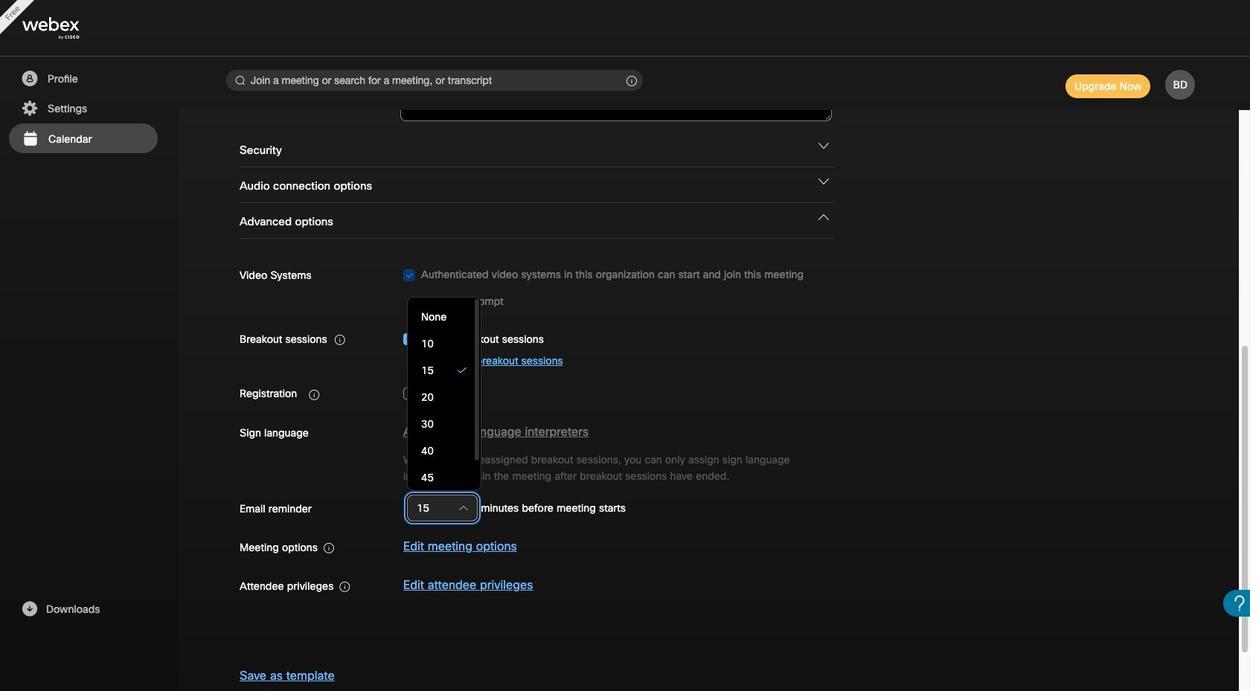 Task type: vqa. For each thing, say whether or not it's contained in the screenshot.
banner
yes



Task type: locate. For each thing, give the bounding box(es) containing it.
ng down image
[[819, 141, 829, 151]]

ng down image
[[819, 176, 829, 187], [819, 212, 829, 222]]

2 ng down image from the top
[[819, 212, 829, 222]]

mds meetings_filled image
[[21, 130, 39, 148]]

1 vertical spatial ng down image
[[819, 212, 829, 222]]

mds people circle_filled image
[[20, 70, 39, 88]]

0 vertical spatial ng down image
[[819, 176, 829, 187]]

breakout sessions: enable breakout sessions element
[[403, 325, 544, 353]]

video systems: authenticated video systems in this organization can start and join this meeting without a prompt element
[[403, 261, 832, 315]]

mds settings_filled image
[[20, 100, 39, 118]]

list box
[[414, 304, 475, 518]]

banner
[[0, 0, 1250, 57]]



Task type: describe. For each thing, give the bounding box(es) containing it.
cisco webex image
[[22, 17, 112, 40]]

ng down image inside advanced options region
[[819, 212, 829, 222]]

Join a meeting or search for a meeting, or transcript text field
[[226, 70, 643, 91]]

advanced options region
[[232, 203, 1185, 619]]

mds content download_filled image
[[20, 601, 39, 618]]

1 ng down image from the top
[[819, 176, 829, 187]]



